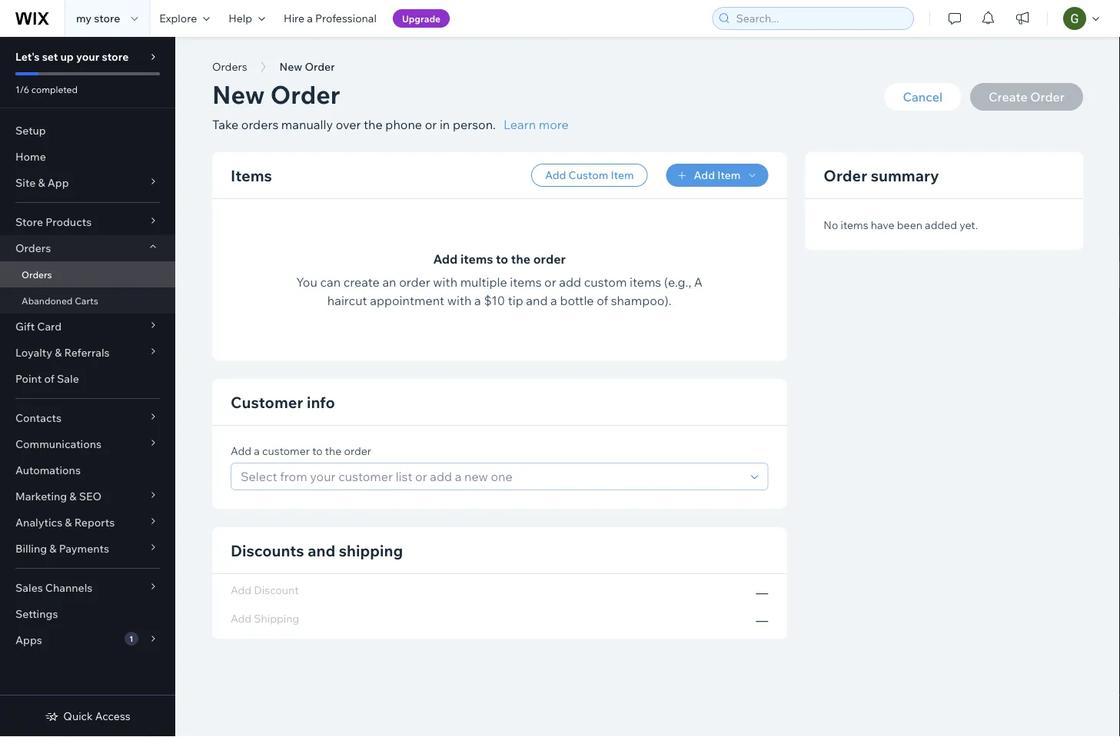 Task type: vqa. For each thing, say whether or not it's contained in the screenshot.
the Site in the SITE & APP popup button
no



Task type: locate. For each thing, give the bounding box(es) containing it.
marketing
[[15, 490, 67, 503]]

a left bottle
[[551, 293, 557, 308]]

phone
[[386, 117, 422, 132]]

new for new order take orders manually over the phone or in person. learn more
[[212, 79, 265, 110]]

1 — from the top
[[756, 585, 769, 601]]

my
[[76, 12, 92, 25]]

Search... field
[[732, 8, 909, 29]]

store right the my
[[94, 12, 120, 25]]

to up multiple
[[496, 252, 509, 267]]

0 vertical spatial of
[[597, 293, 608, 308]]

add custom item button
[[531, 164, 648, 187]]

0 vertical spatial orders
[[212, 60, 247, 73]]

2 horizontal spatial the
[[511, 252, 531, 267]]

1 vertical spatial and
[[308, 541, 336, 560]]

0 vertical spatial order
[[305, 60, 335, 73]]

items up tip
[[510, 275, 542, 290]]

of left sale
[[44, 372, 55, 386]]

& inside marketing & seo dropdown button
[[69, 490, 77, 503]]

the
[[364, 117, 383, 132], [511, 252, 531, 267], [325, 445, 342, 458]]

order inside 'new order take orders manually over the phone or in person. learn more'
[[270, 79, 340, 110]]

hire a professional link
[[275, 0, 386, 37]]

home link
[[0, 144, 175, 170]]

loyalty & referrals
[[15, 346, 110, 360]]

& right billing
[[49, 542, 57, 556]]

a left '$10'
[[475, 293, 481, 308]]

0 vertical spatial —
[[756, 585, 769, 601]]

new inside button
[[280, 60, 302, 73]]

1 horizontal spatial to
[[496, 252, 509, 267]]

point of sale link
[[0, 366, 175, 392]]

or inside 'new order take orders manually over the phone or in person. learn more'
[[425, 117, 437, 132]]

& inside analytics & reports "popup button"
[[65, 516, 72, 530]]

order up the no
[[824, 166, 868, 185]]

& left seo
[[69, 490, 77, 503]]

0 vertical spatial or
[[425, 117, 437, 132]]

orders up abandoned
[[22, 269, 52, 280]]

1 horizontal spatial order
[[399, 275, 431, 290]]

the inside 'add items to the order you can create an order with multiple items or add custom items (e.g., a haircut appointment with a $10 tip and a bottle of shampoo).'
[[511, 252, 531, 267]]

summary
[[871, 166, 940, 185]]

referrals
[[64, 346, 110, 360]]

setup link
[[0, 118, 175, 144]]

billing & payments
[[15, 542, 109, 556]]

orders inside button
[[212, 60, 247, 73]]

sales
[[15, 581, 43, 595]]

& inside billing & payments "dropdown button"
[[49, 542, 57, 556]]

create
[[344, 275, 380, 290]]

site & app button
[[0, 170, 175, 196]]

loyalty & referrals button
[[0, 340, 175, 366]]

appointment
[[370, 293, 445, 308]]

custom
[[569, 168, 609, 182]]

quick access button
[[45, 710, 130, 724]]

add for item
[[694, 168, 715, 182]]

0 vertical spatial new
[[280, 60, 302, 73]]

haircut
[[328, 293, 367, 308]]

1 vertical spatial order
[[399, 275, 431, 290]]

new
[[280, 60, 302, 73], [212, 79, 265, 110]]

a
[[307, 12, 313, 25], [475, 293, 481, 308], [551, 293, 557, 308], [254, 445, 260, 458]]

person.
[[453, 117, 496, 132]]

site & app
[[15, 176, 69, 190]]

item
[[611, 168, 634, 182], [718, 168, 741, 182]]

communications
[[15, 438, 102, 451]]

& for billing
[[49, 542, 57, 556]]

& inside site & app dropdown button
[[38, 176, 45, 190]]

to
[[496, 252, 509, 267], [312, 445, 323, 458]]

1 vertical spatial or
[[545, 275, 557, 290]]

learn
[[504, 117, 536, 132]]

of inside "sidebar" 'element'
[[44, 372, 55, 386]]

new inside 'new order take orders manually over the phone or in person. learn more'
[[212, 79, 265, 110]]

0 vertical spatial the
[[364, 117, 383, 132]]

&
[[38, 176, 45, 190], [55, 346, 62, 360], [69, 490, 77, 503], [65, 516, 72, 530], [49, 542, 57, 556]]

with
[[433, 275, 458, 290], [447, 293, 472, 308]]

0 horizontal spatial order
[[344, 445, 372, 458]]

or left add
[[545, 275, 557, 290]]

add inside 'add items to the order you can create an order with multiple items or add custom items (e.g., a haircut appointment with a $10 tip and a bottle of shampoo).'
[[433, 252, 458, 267]]

store products button
[[0, 209, 175, 235]]

analytics & reports
[[15, 516, 115, 530]]

an
[[383, 275, 397, 290]]

1 horizontal spatial and
[[526, 293, 548, 308]]

with down multiple
[[447, 293, 472, 308]]

new down orders button
[[212, 79, 265, 110]]

0 vertical spatial to
[[496, 252, 509, 267]]

orders down store
[[15, 242, 51, 255]]

contacts
[[15, 411, 62, 425]]

0 horizontal spatial of
[[44, 372, 55, 386]]

site
[[15, 176, 36, 190]]

new down hire
[[280, 60, 302, 73]]

0 horizontal spatial new
[[212, 79, 265, 110]]

add
[[559, 275, 582, 290]]

new order take orders manually over the phone or in person. learn more
[[212, 79, 569, 132]]

orders
[[241, 117, 279, 132]]

2 horizontal spatial order
[[534, 252, 566, 267]]

1 vertical spatial store
[[102, 50, 129, 63]]

reports
[[74, 516, 115, 530]]

or
[[425, 117, 437, 132], [545, 275, 557, 290]]

store inside "sidebar" 'element'
[[102, 50, 129, 63]]

0 vertical spatial with
[[433, 275, 458, 290]]

& right loyalty on the top left
[[55, 346, 62, 360]]

—
[[756, 585, 769, 601], [756, 613, 769, 628]]

1
[[129, 634, 133, 644]]

set
[[42, 50, 58, 63]]

and right tip
[[526, 293, 548, 308]]

2 item from the left
[[718, 168, 741, 182]]

with left multiple
[[433, 275, 458, 290]]

& inside the loyalty & referrals popup button
[[55, 346, 62, 360]]

of down the custom
[[597, 293, 608, 308]]

upgrade
[[402, 13, 441, 24]]

custom
[[584, 275, 627, 290]]

gift card
[[15, 320, 62, 333]]

and left shipping
[[308, 541, 336, 560]]

order for new order
[[305, 60, 335, 73]]

yet.
[[960, 218, 978, 232]]

order for new order take orders manually over the phone or in person. learn more
[[270, 79, 340, 110]]

settings link
[[0, 601, 175, 628]]

1 vertical spatial order
[[270, 79, 340, 110]]

0 horizontal spatial to
[[312, 445, 323, 458]]

and inside 'add items to the order you can create an order with multiple items or add custom items (e.g., a haircut appointment with a $10 tip and a bottle of shampoo).'
[[526, 293, 548, 308]]

orders down help
[[212, 60, 247, 73]]

of inside 'add items to the order you can create an order with multiple items or add custom items (e.g., a haircut appointment with a $10 tip and a bottle of shampoo).'
[[597, 293, 608, 308]]

1 vertical spatial orders
[[15, 242, 51, 255]]

of
[[597, 293, 608, 308], [44, 372, 55, 386]]

0 horizontal spatial or
[[425, 117, 437, 132]]

communications button
[[0, 431, 175, 458]]

automations
[[15, 464, 81, 477]]

store right your
[[102, 50, 129, 63]]

sale
[[57, 372, 79, 386]]

the up tip
[[511, 252, 531, 267]]

to right customer
[[312, 445, 323, 458]]

new for new order
[[280, 60, 302, 73]]

or left in
[[425, 117, 437, 132]]

or inside 'add items to the order you can create an order with multiple items or add custom items (e.g., a haircut appointment with a $10 tip and a bottle of shampoo).'
[[545, 275, 557, 290]]

and
[[526, 293, 548, 308], [308, 541, 336, 560]]

shipping
[[339, 541, 403, 560]]

hire
[[284, 12, 305, 25]]

discounts
[[231, 541, 304, 560]]

your
[[76, 50, 99, 63]]

order down hire a professional link
[[305, 60, 335, 73]]

1 vertical spatial new
[[212, 79, 265, 110]]

order right customer
[[344, 445, 372, 458]]

channels
[[45, 581, 93, 595]]

no items have been added yet.
[[824, 218, 978, 232]]

products
[[46, 215, 92, 229]]

1 vertical spatial the
[[511, 252, 531, 267]]

marketing & seo button
[[0, 484, 175, 510]]

1 horizontal spatial of
[[597, 293, 608, 308]]

the right over
[[364, 117, 383, 132]]

order down new order button
[[270, 79, 340, 110]]

& right site on the left top of page
[[38, 176, 45, 190]]

billing
[[15, 542, 47, 556]]

cancel
[[903, 89, 943, 105]]

1 horizontal spatial the
[[364, 117, 383, 132]]

carts
[[75, 295, 98, 307]]

to inside 'add items to the order you can create an order with multiple items or add custom items (e.g., a haircut appointment with a $10 tip and a bottle of shampoo).'
[[496, 252, 509, 267]]

Select from your customer list or add a new one field
[[236, 464, 746, 490]]

0 vertical spatial and
[[526, 293, 548, 308]]

order up add
[[534, 252, 566, 267]]

added
[[925, 218, 958, 232]]

0 horizontal spatial item
[[611, 168, 634, 182]]

explore
[[159, 12, 197, 25]]

store products
[[15, 215, 92, 229]]

order summary
[[824, 166, 940, 185]]

1 horizontal spatial item
[[718, 168, 741, 182]]

1 vertical spatial of
[[44, 372, 55, 386]]

0 vertical spatial order
[[534, 252, 566, 267]]

orders inside popup button
[[15, 242, 51, 255]]

& left reports on the left of the page
[[65, 516, 72, 530]]

new order button
[[272, 55, 343, 78]]

gift card button
[[0, 314, 175, 340]]

let's set up your store
[[15, 50, 129, 63]]

1 horizontal spatial or
[[545, 275, 557, 290]]

seo
[[79, 490, 102, 503]]

manually
[[281, 117, 333, 132]]

2 vertical spatial the
[[325, 445, 342, 458]]

order inside button
[[305, 60, 335, 73]]

the right customer
[[325, 445, 342, 458]]

a left customer
[[254, 445, 260, 458]]

1 vertical spatial —
[[756, 613, 769, 628]]

& for analytics
[[65, 516, 72, 530]]

& for site
[[38, 176, 45, 190]]

loyalty
[[15, 346, 52, 360]]

1 horizontal spatial new
[[280, 60, 302, 73]]

order up the appointment
[[399, 275, 431, 290]]

items
[[841, 218, 869, 232], [461, 252, 493, 267], [510, 275, 542, 290], [630, 275, 662, 290]]

2 vertical spatial orders
[[22, 269, 52, 280]]



Task type: describe. For each thing, give the bounding box(es) containing it.
billing & payments button
[[0, 536, 175, 562]]

professional
[[315, 12, 377, 25]]

payments
[[59, 542, 109, 556]]

access
[[95, 710, 130, 723]]

store
[[15, 215, 43, 229]]

completed
[[31, 83, 78, 95]]

my store
[[76, 12, 120, 25]]

take
[[212, 117, 239, 132]]

items
[[231, 166, 272, 185]]

sidebar element
[[0, 37, 175, 738]]

app
[[48, 176, 69, 190]]

settings
[[15, 608, 58, 621]]

tip
[[508, 293, 524, 308]]

& for loyalty
[[55, 346, 62, 360]]

1 item from the left
[[611, 168, 634, 182]]

have
[[871, 218, 895, 232]]

items up shampoo). in the top right of the page
[[630, 275, 662, 290]]

no
[[824, 218, 839, 232]]

sales channels
[[15, 581, 93, 595]]

add a customer to the order
[[231, 445, 372, 458]]

items up multiple
[[461, 252, 493, 267]]

0 horizontal spatial the
[[325, 445, 342, 458]]

customer
[[231, 393, 303, 412]]

2 — from the top
[[756, 613, 769, 628]]

quick
[[63, 710, 93, 723]]

cancel button
[[885, 83, 961, 111]]

add for a
[[231, 445, 252, 458]]

0 vertical spatial store
[[94, 12, 120, 25]]

help button
[[219, 0, 275, 37]]

0 horizontal spatial and
[[308, 541, 336, 560]]

items right the no
[[841, 218, 869, 232]]

the inside 'new order take orders manually over the phone or in person. learn more'
[[364, 117, 383, 132]]

card
[[37, 320, 62, 333]]

shampoo).
[[611, 293, 672, 308]]

1 vertical spatial to
[[312, 445, 323, 458]]

point of sale
[[15, 372, 79, 386]]

1/6 completed
[[15, 83, 78, 95]]

sales channels button
[[0, 575, 175, 601]]

up
[[60, 50, 74, 63]]

(e.g.,
[[664, 275, 692, 290]]

orders for orders button
[[212, 60, 247, 73]]

more
[[539, 117, 569, 132]]

been
[[897, 218, 923, 232]]

$10
[[484, 293, 505, 308]]

help
[[229, 12, 252, 25]]

1 vertical spatial with
[[447, 293, 472, 308]]

new order
[[280, 60, 335, 73]]

bottle
[[560, 293, 594, 308]]

learn more link
[[504, 115, 569, 134]]

& for marketing
[[69, 490, 77, 503]]

add items to the order you can create an order with multiple items or add custom items (e.g., a haircut appointment with a $10 tip and a bottle of shampoo).
[[296, 252, 703, 308]]

orders button
[[205, 55, 255, 78]]

analytics & reports button
[[0, 510, 175, 536]]

a
[[694, 275, 703, 290]]

abandoned carts link
[[0, 288, 175, 314]]

setup
[[15, 124, 46, 137]]

a right hire
[[307, 12, 313, 25]]

abandoned
[[22, 295, 73, 307]]

abandoned carts
[[22, 295, 98, 307]]

orders for orders popup button
[[15, 242, 51, 255]]

analytics
[[15, 516, 62, 530]]

quick access
[[63, 710, 130, 723]]

apps
[[15, 634, 42, 647]]

can
[[320, 275, 341, 290]]

let's
[[15, 50, 40, 63]]

add for items
[[433, 252, 458, 267]]

orders for orders link
[[22, 269, 52, 280]]

info
[[307, 393, 335, 412]]

upgrade button
[[393, 9, 450, 28]]

in
[[440, 117, 450, 132]]

1/6
[[15, 83, 29, 95]]

customer
[[262, 445, 310, 458]]

marketing & seo
[[15, 490, 102, 503]]

orders link
[[0, 262, 175, 288]]

2 vertical spatial order
[[344, 445, 372, 458]]

home
[[15, 150, 46, 163]]

over
[[336, 117, 361, 132]]

you
[[296, 275, 318, 290]]

point
[[15, 372, 42, 386]]

add item button
[[667, 164, 769, 187]]

orders button
[[0, 235, 175, 262]]

hire a professional
[[284, 12, 377, 25]]

2 vertical spatial order
[[824, 166, 868, 185]]

discounts and shipping
[[231, 541, 403, 560]]

gift
[[15, 320, 35, 333]]

add for custom
[[545, 168, 566, 182]]

add custom item
[[545, 168, 634, 182]]



